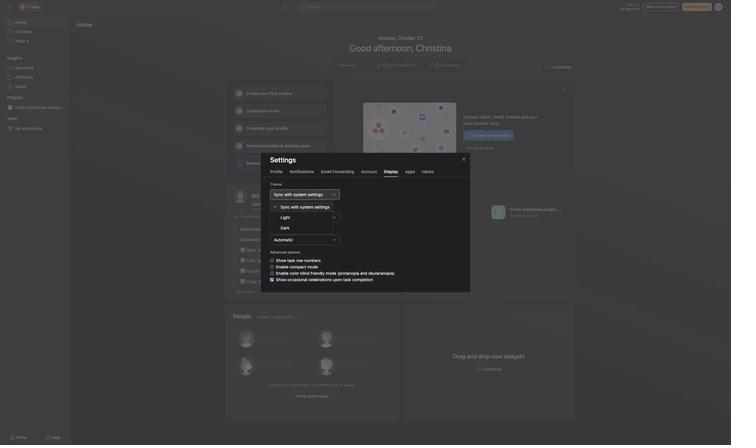 Task type: describe. For each thing, give the bounding box(es) containing it.
october
[[398, 35, 416, 41]]

1 vertical spatial in
[[308, 259, 311, 263]]

monday,
[[379, 35, 397, 41]]

cross-functional project plan
[[15, 105, 70, 110]]

browse integrations
[[246, 161, 285, 166]]

upcoming button
[[252, 202, 272, 210]]

your inside connect slack, gmail, outlook and your other favorite tools.
[[530, 115, 538, 120]]

close
[[484, 146, 494, 151]]

task for create
[[253, 215, 260, 219]]

oct 30 for 4️⃣ fourth: stay on top of incoming work
[[380, 269, 391, 273]]

add
[[685, 5, 692, 9]]

add billing info
[[685, 5, 710, 9]]

show more
[[236, 290, 255, 294]]

plan for cross-functional project plan 3 tasks due soon
[[558, 207, 566, 212]]

friendly
[[311, 271, 325, 276]]

project for cross-functional project plan 3 tasks due soon
[[543, 207, 557, 212]]

my workspace
[[15, 126, 42, 131]]

draft
[[240, 227, 250, 232]]

your for invite your teammates to collaborate in asana
[[281, 383, 289, 388]]

first
[[270, 228, 278, 232]]

oct for 3️⃣ third: get organized with sections
[[380, 279, 386, 284]]

in inside button
[[659, 5, 662, 9]]

good
[[350, 42, 372, 54]]

0 horizontal spatial close image
[[462, 157, 466, 162]]

2 vertical spatial with
[[286, 279, 294, 284]]

1 horizontal spatial work
[[307, 269, 316, 274]]

invite for invite your teammates to collaborate in asana
[[269, 383, 280, 388]]

& inside button
[[480, 146, 483, 151]]

afternoon,
[[374, 42, 414, 54]]

4️⃣
[[240, 269, 246, 274]]

my tasks
[[15, 29, 32, 34]]

enable color blind friendly mode (protanopia and deuteranopia)
[[276, 271, 395, 276]]

show more button
[[233, 288, 257, 296]]

browse integrations button
[[463, 130, 514, 141]]

add billing info button
[[683, 3, 712, 11]]

fifth:
[[247, 259, 256, 263]]

create for create task
[[241, 215, 252, 219]]

0 horizontal spatial invite
[[16, 436, 27, 440]]

cross-functional project plan 3 tasks due soon
[[510, 207, 566, 218]]

top
[[276, 269, 283, 274]]

completed image for 5️⃣
[[232, 257, 239, 264]]

new widgets
[[492, 354, 525, 360]]

completed
[[397, 63, 415, 67]]

light link
[[270, 212, 333, 223]]

tasks inside global element
[[22, 29, 32, 34]]

options
[[288, 251, 301, 255]]

enable for enable compact mode
[[276, 265, 289, 270]]

Show task row numbers checkbox
[[270, 259, 274, 263]]

cross- for cross-functional project plan 3 tasks due soon
[[510, 207, 523, 212]]

global element
[[0, 14, 70, 49]]

info
[[703, 5, 710, 9]]

1 vertical spatial sync
[[281, 205, 290, 210]]

0 horizontal spatial work
[[269, 248, 279, 253]]

0 for tasks completed
[[383, 62, 386, 69]]

show occasional celebrations upon task completion
[[276, 278, 373, 283]]

advanced options
[[270, 251, 301, 255]]

stay
[[261, 269, 270, 274]]

draft project brief
[[240, 227, 274, 232]]

search button
[[297, 2, 437, 12]]

forwarding
[[333, 169, 354, 174]]

2 vertical spatial project
[[251, 227, 264, 232]]

1 horizontal spatial customize button
[[542, 62, 575, 72]]

day
[[279, 228, 285, 232]]

projects
[[7, 95, 23, 100]]

third:
[[247, 279, 258, 284]]

sync with system settings inside dropdown button
[[274, 192, 323, 197]]

5
[[238, 161, 241, 166]]

collaborators
[[440, 63, 462, 67]]

organized
[[267, 279, 285, 284]]

get
[[259, 279, 265, 284]]

invite your teammates to collaborate in asana
[[269, 383, 355, 388]]

christina
[[416, 42, 452, 54]]

completed checkbox for 4️⃣
[[232, 268, 239, 275]]

0 horizontal spatial &
[[281, 143, 284, 148]]

hacks button
[[422, 169, 434, 177]]

sync with system settings button
[[270, 190, 340, 200]]

soon
[[530, 214, 538, 218]]

desktop apps
[[285, 143, 311, 148]]

meeting
[[273, 237, 288, 242]]

invite teammates button
[[292, 392, 332, 402]]

slack,
[[480, 115, 492, 120]]

first project
[[270, 91, 292, 96]]

inbox
[[15, 38, 25, 43]]

completed image for 3️⃣
[[232, 278, 239, 285]]

2 horizontal spatial task
[[343, 278, 351, 283]]

projects element
[[0, 93, 70, 113]]

integrations
[[488, 133, 510, 138]]

your profile
[[266, 126, 288, 131]]

task for show
[[288, 258, 295, 263]]

kickoff
[[259, 237, 272, 242]]

my
[[663, 5, 667, 9]]

completed checkbox for draft
[[232, 226, 239, 233]]

schedule
[[240, 237, 258, 242]]

notifications
[[290, 169, 314, 174]]

complete your profile
[[246, 126, 288, 131]]

inbox link
[[3, 36, 66, 46]]

home inside 'link'
[[15, 20, 26, 25]]

1 vertical spatial tasks
[[388, 63, 396, 67]]

celebrations
[[309, 278, 332, 283]]

what's
[[646, 5, 658, 9]]

completed checkbox for 3️⃣
[[232, 278, 239, 285]]

tasks inside cross-functional project plan 3 tasks due soon
[[513, 214, 522, 218]]

my tasks
[[252, 193, 275, 199]]

free trial 30 days left
[[621, 3, 640, 11]]

insights button
[[0, 55, 22, 61]]

row
[[297, 258, 303, 263]]

complete
[[246, 126, 265, 131]]

reporting
[[15, 65, 33, 70]]

1 vertical spatial asana
[[343, 383, 355, 388]]

sync inside dropdown button
[[274, 192, 283, 197]]

5️⃣
[[240, 259, 246, 263]]

1 horizontal spatial close image
[[563, 87, 567, 92]]

invite for invite teammates
[[296, 394, 306, 399]]

drop
[[478, 354, 491, 360]]

collaborating
[[282, 259, 307, 263]]

finish
[[467, 146, 479, 151]]

apps button
[[405, 169, 415, 177]]

numbers
[[304, 258, 321, 263]]

Show occasional celebrations upon task completion checkbox
[[270, 278, 274, 282]]

display
[[384, 169, 398, 174]]

your for create your first project
[[260, 91, 269, 96]]

1 horizontal spatial mode
[[326, 271, 337, 276]]

5️⃣ fifth: save time by collaborating in asana
[[240, 259, 324, 263]]

compact
[[290, 265, 306, 270]]

overdue button
[[279, 202, 295, 210]]

occasional
[[288, 278, 307, 283]]

schedule kickoff meeting
[[240, 237, 288, 242]]



Task type: locate. For each thing, give the bounding box(es) containing it.
0 vertical spatial my
[[15, 29, 21, 34]]

and inside connect slack, gmail, outlook and your other favorite tools.
[[522, 115, 529, 120]]

0 left collaborators
[[436, 62, 439, 69]]

blind
[[300, 271, 310, 276]]

2 enable from the top
[[276, 271, 289, 276]]

1 horizontal spatial 0
[[436, 62, 439, 69]]

2 vertical spatial show
[[236, 290, 245, 294]]

1 vertical spatial settings
[[315, 205, 330, 210]]

0 vertical spatial show
[[276, 258, 286, 263]]

project inside cross-functional project plan 3 tasks due soon
[[543, 207, 557, 212]]

trial?
[[668, 5, 676, 9]]

brief
[[265, 227, 274, 232]]

collaborate
[[317, 383, 338, 388]]

1 vertical spatial oct 30 button
[[380, 279, 391, 284]]

2 vertical spatial in
[[339, 383, 342, 388]]

my
[[15, 29, 21, 34], [15, 126, 21, 131]]

outlook
[[506, 115, 521, 120]]

30 for 4️⃣ fourth: stay on top of incoming work
[[387, 269, 391, 273]]

0 vertical spatial customize
[[552, 65, 571, 70]]

2 horizontal spatial invite
[[296, 394, 306, 399]]

1 vertical spatial with
[[291, 205, 299, 210]]

oct 30 button for 3️⃣ third: get organized with sections
[[380, 279, 391, 284]]

due
[[523, 214, 529, 218]]

teammates inside invite teammates button
[[307, 394, 328, 399]]

completed
[[302, 202, 323, 207]]

asana right collaborate
[[343, 383, 355, 388]]

teammates left to
[[290, 383, 311, 388]]

oct 30 for 3️⃣ third: get organized with sections
[[380, 279, 391, 284]]

billing
[[693, 5, 702, 9]]

and up completion
[[360, 271, 367, 276]]

oct 30 button for 4️⃣ fourth: stay on top of incoming work
[[380, 269, 391, 273]]

functional
[[28, 105, 46, 110], [523, 207, 542, 212]]

0 vertical spatial settings
[[308, 192, 323, 197]]

completed image left "5️⃣"
[[232, 257, 239, 264]]

completed image for schedule
[[232, 236, 239, 243]]

0 vertical spatial plan
[[62, 105, 70, 110]]

show for show task row numbers
[[276, 258, 286, 263]]

my inside the teams 'element'
[[15, 126, 21, 131]]

with up light link
[[291, 205, 299, 210]]

0 vertical spatial customize button
[[542, 62, 575, 72]]

sync down "theme" on the left top of page
[[274, 192, 283, 197]]

oct for 4️⃣ fourth: stay on top of incoming work
[[380, 269, 386, 273]]

settings up completed
[[308, 192, 323, 197]]

completed checkbox for schedule
[[232, 236, 239, 243]]

3 completed checkbox from the top
[[232, 257, 239, 264]]

1 vertical spatial show
[[276, 278, 286, 283]]

my for my workspace
[[15, 126, 21, 131]]

0 vertical spatial asana
[[312, 259, 324, 263]]

0 horizontal spatial 0
[[383, 62, 386, 69]]

plan for cross-functional project plan
[[62, 105, 70, 110]]

my inside global element
[[15, 29, 21, 34]]

show left more
[[236, 290, 245, 294]]

0 horizontal spatial task
[[253, 215, 260, 219]]

cross- down projects
[[15, 105, 28, 110]]

sections
[[295, 279, 311, 284]]

0 vertical spatial cross-
[[15, 105, 28, 110]]

customize for the rightmost customize button
[[552, 65, 571, 70]]

0 vertical spatial sync
[[274, 192, 283, 197]]

functional inside the projects element
[[28, 105, 46, 110]]

2 vertical spatial completed checkbox
[[232, 257, 239, 264]]

30 for 3️⃣ third: get organized with sections
[[387, 279, 391, 284]]

1 vertical spatial mode
[[326, 271, 337, 276]]

1 vertical spatial invite
[[296, 394, 306, 399]]

0 horizontal spatial mode
[[307, 265, 318, 270]]

insights element
[[0, 53, 70, 93]]

completed checkbox for 6️⃣
[[232, 247, 239, 254]]

download mobile & desktop apps
[[246, 143, 311, 148]]

2 horizontal spatial project
[[543, 207, 557, 212]]

left
[[635, 7, 640, 11]]

functional inside cross-functional project plan 3 tasks due soon
[[523, 207, 542, 212]]

2 completed image from the top
[[232, 257, 239, 264]]

project for cross-functional project plan
[[48, 105, 61, 110]]

Completed checkbox
[[232, 236, 239, 243], [232, 268, 239, 275], [232, 278, 239, 285]]

1 horizontal spatial project
[[251, 227, 264, 232]]

task left "row"
[[288, 258, 295, 263]]

completed checkbox left "5️⃣"
[[232, 257, 239, 264]]

teams element
[[0, 113, 70, 134]]

& left close
[[480, 146, 483, 151]]

customize button
[[542, 62, 575, 72], [472, 365, 506, 375]]

completed image for draft
[[232, 226, 239, 233]]

show down advanced at bottom left
[[276, 258, 286, 263]]

1 vertical spatial cross-
[[510, 207, 523, 212]]

cross- inside the projects element
[[15, 105, 28, 110]]

0 horizontal spatial functional
[[28, 105, 46, 110]]

0 vertical spatial functional
[[28, 105, 46, 110]]

customize home
[[246, 109, 279, 113]]

1 vertical spatial of
[[284, 269, 288, 274]]

0 vertical spatial invite
[[269, 383, 280, 388]]

of right top
[[284, 269, 288, 274]]

completion
[[352, 278, 373, 283]]

completed image for 6️⃣
[[232, 247, 239, 254]]

drag and drop new widgets
[[453, 354, 525, 360]]

1 vertical spatial completed image
[[232, 247, 239, 254]]

1 horizontal spatial task
[[288, 258, 295, 263]]

1 vertical spatial completed checkbox
[[232, 247, 239, 254]]

0 horizontal spatial your
[[260, 91, 269, 96]]

0 vertical spatial and
[[522, 115, 529, 120]]

1 oct 30 from the top
[[380, 269, 391, 273]]

search list box
[[297, 2, 437, 12]]

0 vertical spatial task
[[253, 215, 260, 219]]

create task button
[[233, 213, 261, 221]]

customize
[[552, 65, 571, 70], [482, 367, 502, 372]]

task down "upcoming" button
[[253, 215, 260, 219]]

system inside the sync with system settings link
[[300, 205, 314, 210]]

functional for cross-functional project plan 3 tasks due soon
[[523, 207, 542, 212]]

favorite
[[475, 121, 489, 126]]

cross- up 3
[[510, 207, 523, 212]]

completed image
[[232, 226, 239, 233], [232, 247, 239, 254]]

3
[[510, 214, 512, 218]]

0 left tasks completed
[[383, 62, 386, 69]]

cross- inside cross-functional project plan 3 tasks due soon
[[510, 207, 523, 212]]

0 vertical spatial system
[[293, 192, 307, 197]]

2 0 from the left
[[436, 62, 439, 69]]

show down top
[[276, 278, 286, 283]]

with inside sync with system settings dropdown button
[[284, 192, 292, 197]]

reporting link
[[3, 63, 66, 73]]

profile
[[270, 169, 283, 174]]

2 my from the top
[[15, 126, 21, 131]]

2 horizontal spatial in
[[659, 5, 662, 9]]

sync with system settings up light link
[[281, 205, 330, 210]]

completed image left 4️⃣ on the left of page
[[232, 268, 239, 275]]

the
[[290, 228, 296, 232]]

mobile
[[267, 143, 280, 148]]

completed image
[[232, 236, 239, 243], [232, 257, 239, 264], [232, 268, 239, 275], [232, 278, 239, 285]]

1 horizontal spatial tasks
[[388, 63, 396, 67]]

show for show more
[[236, 290, 245, 294]]

insights
[[7, 56, 22, 61]]

1 vertical spatial customize
[[482, 367, 502, 372]]

teammates down to
[[307, 394, 328, 399]]

settings inside sync with system settings dropdown button
[[308, 192, 323, 197]]

0 vertical spatial tasks
[[22, 29, 32, 34]]

theme
[[270, 182, 282, 187]]

download
[[246, 143, 266, 148]]

mode down the numbers
[[307, 265, 318, 270]]

tasks completed
[[388, 63, 415, 67]]

2 horizontal spatial your
[[530, 115, 538, 120]]

0 horizontal spatial asana
[[312, 259, 324, 263]]

0 for collaborators
[[436, 62, 439, 69]]

upcoming
[[252, 202, 272, 207]]

cross- for cross-functional project plan
[[15, 105, 28, 110]]

0 horizontal spatial tasks
[[22, 29, 32, 34]]

0 vertical spatial completed checkbox
[[232, 226, 239, 233]]

0 horizontal spatial plan
[[62, 105, 70, 110]]

1 horizontal spatial &
[[480, 146, 483, 151]]

incoming
[[289, 269, 306, 274]]

week
[[297, 228, 305, 232]]

1 vertical spatial your
[[530, 115, 538, 120]]

settings
[[270, 156, 296, 164]]

connect
[[463, 115, 479, 120]]

1 horizontal spatial asana
[[343, 383, 355, 388]]

3 completed checkbox from the top
[[232, 278, 239, 285]]

portfolios link
[[3, 73, 66, 82]]

completed checkbox left 6️⃣
[[232, 247, 239, 254]]

0 vertical spatial work
[[269, 248, 279, 253]]

enable down the 5️⃣ fifth: save time by collaborating in asana
[[276, 265, 289, 270]]

save
[[257, 259, 266, 263]]

invite
[[269, 383, 280, 388], [296, 394, 306, 399], [16, 436, 27, 440]]

overdue
[[279, 202, 295, 207]]

add profile photo image
[[233, 190, 247, 204]]

1 completed checkbox from the top
[[232, 236, 239, 243]]

sync up light
[[281, 205, 290, 210]]

advanced
[[270, 251, 287, 255]]

2 completed image from the top
[[232, 247, 239, 254]]

system up light link
[[300, 205, 314, 210]]

and right outlook
[[522, 115, 529, 120]]

tasks up inbox at the top of page
[[22, 29, 32, 34]]

1 my from the top
[[15, 29, 21, 34]]

days
[[626, 7, 634, 11]]

with up overdue
[[284, 192, 292, 197]]

completed checkbox left 4️⃣ on the left of page
[[232, 268, 239, 275]]

customize for bottom customize button
[[482, 367, 502, 372]]

0 vertical spatial oct 30
[[380, 269, 391, 273]]

create up customize home
[[246, 91, 259, 96]]

& right mobile
[[281, 143, 284, 148]]

in right "row"
[[308, 259, 311, 263]]

sync with system settings
[[274, 192, 323, 197], [281, 205, 330, 210]]

2 oct from the top
[[380, 279, 386, 284]]

1 horizontal spatial home
[[77, 21, 92, 28]]

to
[[312, 383, 316, 388]]

2 completed checkbox from the top
[[232, 268, 239, 275]]

2 vertical spatial your
[[281, 383, 289, 388]]

1 vertical spatial create
[[241, 215, 252, 219]]

list image
[[495, 209, 502, 216]]

1 enable from the top
[[276, 265, 289, 270]]

asana up friendly
[[312, 259, 324, 263]]

system up the sync with system settings link
[[293, 192, 307, 197]]

tasks left completed
[[388, 63, 396, 67]]

functional for cross-functional project plan
[[28, 105, 46, 110]]

2 vertical spatial task
[[343, 278, 351, 283]]

close image
[[563, 87, 567, 92], [462, 157, 466, 162]]

functional up the teams 'element'
[[28, 105, 46, 110]]

1 vertical spatial oct 30
[[380, 279, 391, 284]]

my down team
[[15, 126, 21, 131]]

what's in my trial?
[[646, 5, 676, 9]]

completed checkbox for 5️⃣
[[232, 257, 239, 264]]

1 vertical spatial my
[[15, 126, 21, 131]]

show inside button
[[236, 290, 245, 294]]

plan inside cross-functional project plan 3 tasks due soon
[[558, 207, 566, 212]]

completed image left "draft"
[[232, 226, 239, 233]]

completed checkbox left schedule
[[232, 236, 239, 243]]

enable for enable color blind friendly mode (protanopia and deuteranopia)
[[276, 271, 289, 276]]

2 completed checkbox from the top
[[232, 247, 239, 254]]

people
[[233, 313, 251, 320]]

Enable compact mode checkbox
[[270, 266, 274, 269]]

show for show occasional celebrations upon task completion
[[276, 278, 286, 283]]

my up inbox at the top of page
[[15, 29, 21, 34]]

1 horizontal spatial invite
[[269, 383, 280, 388]]

home
[[15, 20, 26, 25], [77, 21, 92, 28]]

1 horizontal spatial cross-
[[510, 207, 523, 212]]

invite button
[[6, 433, 31, 443]]

1 horizontal spatial and
[[467, 354, 477, 360]]

color
[[290, 271, 299, 276]]

plan inside cross-functional project plan link
[[62, 105, 70, 110]]

settings down my tasks link
[[315, 205, 330, 210]]

4 completed image from the top
[[232, 278, 239, 285]]

1 completed image from the top
[[232, 236, 239, 243]]

completed image left 6️⃣
[[232, 247, 239, 254]]

work
[[269, 248, 279, 253], [307, 269, 316, 274]]

my tasks link
[[3, 27, 66, 36]]

create task
[[241, 215, 260, 219]]

1 vertical spatial completed checkbox
[[232, 268, 239, 275]]

Completed checkbox
[[232, 226, 239, 233], [232, 247, 239, 254], [232, 257, 239, 264]]

my tasks link
[[252, 192, 391, 200]]

hide sidebar image
[[8, 5, 12, 9]]

0 horizontal spatial in
[[308, 259, 311, 263]]

sync with system settings link
[[270, 202, 333, 212]]

3️⃣
[[240, 279, 246, 284]]

6️⃣
[[240, 248, 246, 253]]

1 vertical spatial sync with system settings
[[281, 205, 330, 210]]

functional up soon
[[523, 207, 542, 212]]

2 vertical spatial invite
[[16, 436, 27, 440]]

2 oct 30 from the top
[[380, 279, 391, 284]]

0 horizontal spatial and
[[360, 271, 367, 276]]

settings inside the sync with system settings link
[[315, 205, 330, 210]]

1 completed checkbox from the top
[[232, 226, 239, 233]]

1 horizontal spatial in
[[339, 383, 342, 388]]

1 vertical spatial customize button
[[472, 365, 506, 375]]

connect slack, gmail, outlook and your other favorite tools.
[[463, 115, 538, 126]]

0 vertical spatial project
[[48, 105, 61, 110]]

work down the numbers
[[307, 269, 316, 274]]

0 vertical spatial your
[[260, 91, 269, 96]]

with down color
[[286, 279, 294, 284]]

of left the the
[[286, 228, 289, 232]]

1 vertical spatial work
[[307, 269, 316, 274]]

1 0 from the left
[[383, 62, 386, 69]]

2 vertical spatial and
[[467, 354, 477, 360]]

completed checkbox left "draft"
[[232, 226, 239, 233]]

1 vertical spatial functional
[[523, 207, 542, 212]]

create for create your first project
[[246, 91, 259, 96]]

my workspace link
[[3, 124, 66, 133]]

2 vertical spatial tasks
[[513, 214, 522, 218]]

1 completed image from the top
[[232, 226, 239, 233]]

1 oct from the top
[[380, 269, 386, 273]]

0 horizontal spatial customize button
[[472, 365, 506, 375]]

account button
[[361, 169, 377, 177]]

1 vertical spatial 30
[[387, 269, 391, 273]]

1 vertical spatial project
[[543, 207, 557, 212]]

0 vertical spatial mode
[[307, 265, 318, 270]]

2 horizontal spatial tasks
[[513, 214, 522, 218]]

dark link
[[270, 223, 333, 233]]

enable right on
[[276, 271, 289, 276]]

1 oct 30 button from the top
[[380, 269, 391, 273]]

completed image left 3️⃣
[[232, 278, 239, 285]]

0 horizontal spatial cross-
[[15, 105, 28, 110]]

completed image for 4️⃣
[[232, 268, 239, 275]]

work up show task row numbers option
[[269, 248, 279, 253]]

system inside sync with system settings dropdown button
[[293, 192, 307, 197]]

in left my
[[659, 5, 662, 9]]

and left drop
[[467, 354, 477, 360]]

30 inside free trial 30 days left
[[621, 7, 625, 11]]

Enable color blind friendly mode (protanopia and deuteranopia) checkbox
[[270, 272, 274, 276]]

1 horizontal spatial customize
[[552, 65, 571, 70]]

goals
[[15, 84, 26, 89]]

0 vertical spatial close image
[[563, 87, 567, 92]]

system
[[293, 192, 307, 197], [300, 205, 314, 210]]

mode up upon
[[326, 271, 337, 276]]

settings
[[308, 192, 323, 197], [315, 205, 330, 210]]

language
[[270, 205, 287, 209]]

show task row numbers
[[276, 258, 321, 263]]

tasks right 3
[[513, 214, 522, 218]]

4️⃣ fourth: stay on top of incoming work
[[240, 269, 316, 274]]

2 oct 30 button from the top
[[380, 279, 391, 284]]

1 vertical spatial close image
[[462, 157, 466, 162]]

cross-functional project plan link
[[3, 103, 70, 112]]

email
[[321, 169, 332, 174]]

create inside button
[[241, 215, 252, 219]]

23
[[417, 35, 423, 41]]

1 horizontal spatial functional
[[523, 207, 542, 212]]

tools.
[[490, 121, 500, 126]]

hacks
[[422, 169, 434, 174]]

by
[[277, 259, 281, 263]]

invite teammates
[[296, 394, 328, 399]]

in right collaborate
[[339, 383, 342, 388]]

0 vertical spatial oct
[[380, 269, 386, 273]]

create up "draft"
[[241, 215, 252, 219]]

with inside the sync with system settings link
[[291, 205, 299, 210]]

3 completed image from the top
[[232, 268, 239, 275]]

completed image left schedule
[[232, 236, 239, 243]]

task down (protanopia
[[343, 278, 351, 283]]

0 vertical spatial in
[[659, 5, 662, 9]]

task inside button
[[253, 215, 260, 219]]

task
[[253, 215, 260, 219], [288, 258, 295, 263], [343, 278, 351, 283]]

0 vertical spatial 30
[[621, 7, 625, 11]]

automatic button
[[270, 235, 340, 246]]

0 vertical spatial of
[[286, 228, 289, 232]]

my for my tasks
[[15, 29, 21, 34]]

sync with system settings up the sync with system settings link
[[274, 192, 323, 197]]

completed checkbox left 3️⃣
[[232, 278, 239, 285]]

0 horizontal spatial home
[[15, 20, 26, 25]]

0 vertical spatial teammates
[[290, 383, 311, 388]]

0 vertical spatial enable
[[276, 265, 289, 270]]



Task type: vqa. For each thing, say whether or not it's contained in the screenshot.
FORWARDING
yes



